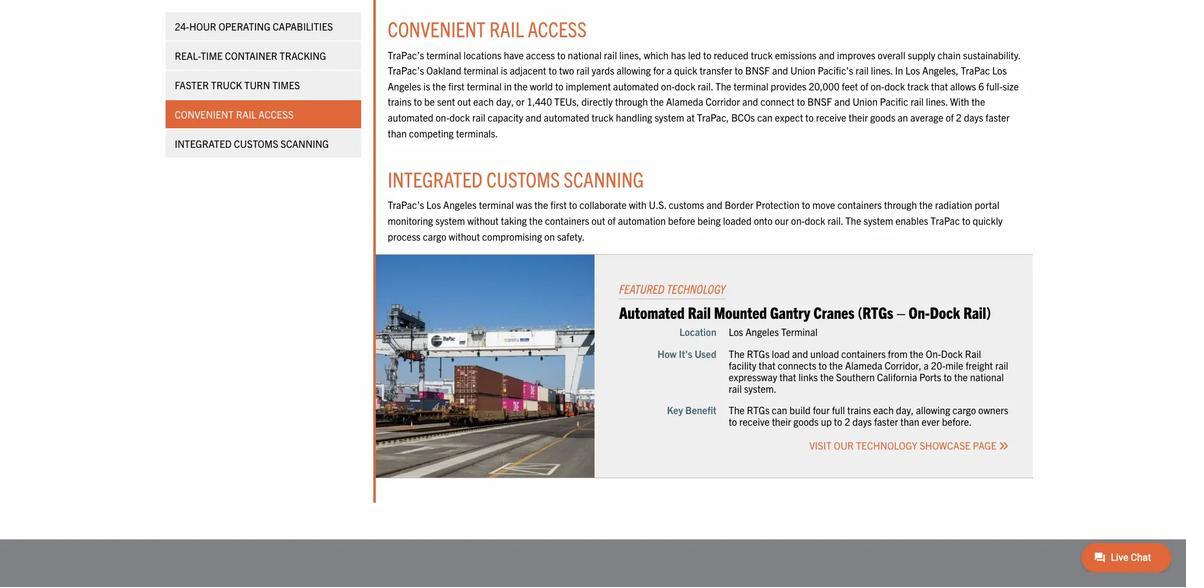 Task type: describe. For each thing, give the bounding box(es) containing it.
days inside trapac's terminal locations have access to national rail lines, which has led to reduced truck emissions and improves overall supply chain sustainability. trapac's oakland terminal is adjacent to two rail yards allowing for a quick transfer to bnsf and union pacific's rail lines. in los angeles, trapac los angeles is the first terminal in the world to implement automated on-dock rail. the terminal provides 20,000 feet of on-dock track that allows 6 full-size trains to be sent out each day, or 1,440 teus, directly through the alameda corridor and connect to bnsf and union pacific rail lines. with the automated on-dock rail capacity and automated truck handling system at trapac, bcos can expect to receive their goods an average of 2 days faster than competing terminals.
[[964, 111, 983, 123]]

the inside the rtgs can build four full trains each day, allowing cargo owners to receive their goods up to 2 days faster than ever before.
[[729, 404, 745, 416]]

faster truck turn times link
[[165, 71, 361, 99]]

handling
[[616, 111, 652, 123]]

pacific
[[880, 96, 908, 108]]

automated
[[619, 302, 685, 322]]

on- down sent
[[436, 111, 449, 123]]

receive inside trapac's terminal locations have access to national rail lines, which has led to reduced truck emissions and improves overall supply chain sustainability. trapac's oakland terminal is adjacent to two rail yards allowing for a quick transfer to bnsf and union pacific's rail lines. in los angeles, trapac los angeles is the first terminal in the world to implement automated on-dock rail. the terminal provides 20,000 feet of on-dock track that allows 6 full-size trains to be sent out each day, or 1,440 teus, directly through the alameda corridor and connect to bnsf and union pacific rail lines. with the automated on-dock rail capacity and automated truck handling system at trapac, bcos can expect to receive their goods an average of 2 days faster than competing terminals.
[[816, 111, 846, 123]]

alameda inside trapac's terminal locations have access to national rail lines, which has led to reduced truck emissions and improves overall supply chain sustainability. trapac's oakland terminal is adjacent to two rail yards allowing for a quick transfer to bnsf and union pacific's rail lines. in los angeles, trapac los angeles is the first terminal in the world to implement automated on-dock rail. the terminal provides 20,000 feet of on-dock track that allows 6 full-size trains to be sent out each day, or 1,440 teus, directly through the alameda corridor and connect to bnsf and union pacific rail lines. with the automated on-dock rail capacity and automated truck handling system at trapac, bcos can expect to receive their goods an average of 2 days faster than competing terminals.
[[666, 96, 703, 108]]

full
[[832, 404, 845, 416]]

container
[[225, 49, 277, 62]]

0 horizontal spatial customs
[[234, 137, 278, 150]]

border
[[725, 199, 754, 211]]

los up full-
[[992, 64, 1007, 76]]

and down feet
[[834, 96, 850, 108]]

to right links
[[819, 359, 827, 371]]

u.s.
[[649, 199, 666, 211]]

than inside trapac's terminal locations have access to national rail lines, which has led to reduced truck emissions and improves overall supply chain sustainability. trapac's oakland terminal is adjacent to two rail yards allowing for a quick transfer to bnsf and union pacific's rail lines. in los angeles, trapac los angeles is the first terminal in the world to implement automated on-dock rail. the terminal provides 20,000 feet of on-dock track that allows 6 full-size trains to be sent out each day, or 1,440 teus, directly through the alameda corridor and connect to bnsf and union pacific rail lines. with the automated on-dock rail capacity and automated truck handling system at trapac, bcos can expect to receive their goods an average of 2 days faster than competing terminals.
[[388, 127, 407, 139]]

sent
[[437, 96, 455, 108]]

1 horizontal spatial integrated
[[388, 166, 483, 192]]

0 horizontal spatial union
[[790, 64, 815, 76]]

1 horizontal spatial is
[[501, 64, 508, 76]]

to right up
[[834, 416, 842, 428]]

on
[[544, 230, 555, 242]]

1,440
[[527, 96, 552, 108]]

1 vertical spatial convenient rail access
[[174, 108, 293, 120]]

or
[[516, 96, 525, 108]]

0 horizontal spatial access
[[258, 108, 293, 120]]

to left 'move'
[[802, 199, 810, 211]]

on- inside the rtgs load and unload containers from the on-dock rail facility that connects to the alameda corridor, a 20-mile freight rail expressway that links the southern california ports to the national rail system.
[[926, 347, 941, 360]]

terminal up oakland
[[426, 49, 461, 61]]

dock inside trapac's los angeles terminal was the first to collaborate with u.s. customs and border protection to move containers through the radiation portal monitoring system without taking the containers out of automation before being loaded onto our on-dock rail. the system enables trapac to quickly process cargo without compromising on safety.
[[805, 214, 825, 227]]

be
[[424, 96, 435, 108]]

with
[[629, 199, 647, 211]]

build
[[790, 404, 811, 416]]

a inside the rtgs load and unload containers from the on-dock rail facility that connects to the alameda corridor, a 20-mile freight rail expressway that links the southern california ports to the national rail system.
[[924, 359, 929, 371]]

rtgs for can
[[747, 404, 770, 416]]

0 horizontal spatial scanning
[[280, 137, 329, 150]]

of inside trapac's los angeles terminal was the first to collaborate with u.s. customs and border protection to move containers through the radiation portal monitoring system without taking the containers out of automation before being loaded onto our on-dock rail. the system enables trapac to quickly process cargo without compromising on safety.
[[608, 214, 616, 227]]

1 horizontal spatial scanning
[[564, 166, 644, 192]]

cargo inside the rtgs can build four full trains each day, allowing cargo owners to receive their goods up to 2 days faster than ever before.
[[953, 404, 976, 416]]

0 horizontal spatial is
[[423, 80, 430, 92]]

capacity
[[488, 111, 523, 123]]

full-
[[986, 80, 1003, 92]]

to right benefit
[[729, 416, 737, 428]]

rail right two
[[576, 64, 589, 76]]

0 horizontal spatial bnsf
[[745, 64, 770, 76]]

los right in at the right
[[905, 64, 920, 76]]

angeles inside trapac's terminal locations have access to national rail lines, which has led to reduced truck emissions and improves overall supply chain sustainability. trapac's oakland terminal is adjacent to two rail yards allowing for a quick transfer to bnsf and union pacific's rail lines. in los angeles, trapac los angeles is the first terminal in the world to implement automated on-dock rail. the terminal provides 20,000 feet of on-dock track that allows 6 full-size trains to be sent out each day, or 1,440 teus, directly through the alameda corridor and connect to bnsf and union pacific rail lines. with the automated on-dock rail capacity and automated truck handling system at trapac, bcos can expect to receive their goods an average of 2 days faster than competing terminals.
[[388, 80, 421, 92]]

and up bcos
[[742, 96, 758, 108]]

allowing inside the rtgs can build four full trains each day, allowing cargo owners to receive their goods up to 2 days faster than ever before.
[[916, 404, 950, 416]]

6
[[978, 80, 984, 92]]

key benefit
[[667, 404, 716, 416]]

2 horizontal spatial of
[[946, 111, 954, 123]]

to left collaborate
[[569, 199, 577, 211]]

1 vertical spatial bnsf
[[807, 96, 832, 108]]

dock down sent
[[449, 111, 470, 123]]

20-
[[931, 359, 945, 371]]

times
[[272, 79, 300, 91]]

gantry
[[770, 302, 810, 322]]

terminal left the in
[[467, 80, 502, 92]]

0 vertical spatial without
[[467, 214, 499, 227]]

to right the expect
[[805, 111, 814, 123]]

trapac,
[[697, 111, 729, 123]]

location
[[679, 326, 716, 338]]

featured technology automated rail mounted gantry cranes (rtgs – on-dock rail)
[[619, 281, 991, 322]]

cranes
[[814, 302, 855, 322]]

0 vertical spatial truck
[[751, 49, 773, 61]]

los inside trapac's los angeles terminal was the first to collaborate with u.s. customs and border protection to move containers through the radiation portal monitoring system without taking the containers out of automation before being loaded onto our on-dock rail. the system enables trapac to quickly process cargo without compromising on safety.
[[426, 199, 441, 211]]

and inside trapac's los angeles terminal was the first to collaborate with u.s. customs and border protection to move containers through the radiation portal monitoring system without taking the containers out of automation before being loaded onto our on-dock rail. the system enables trapac to quickly process cargo without compromising on safety.
[[706, 199, 722, 211]]

through inside trapac's terminal locations have access to national rail lines, which has led to reduced truck emissions and improves overall supply chain sustainability. trapac's oakland terminal is adjacent to two rail yards allowing for a quick transfer to bnsf and union pacific's rail lines. in los angeles, trapac los angeles is the first terminal in the world to implement automated on-dock rail. the terminal provides 20,000 feet of on-dock track that allows 6 full-size trains to be sent out each day, or 1,440 teus, directly through the alameda corridor and connect to bnsf and union pacific rail lines. with the automated on-dock rail capacity and automated truck handling system at trapac, bcos can expect to receive their goods an average of 2 days faster than competing terminals.
[[615, 96, 648, 108]]

ports
[[919, 371, 941, 383]]

tracking
[[279, 49, 326, 62]]

truck
[[211, 79, 242, 91]]

los down the mounted
[[729, 326, 743, 338]]

adjacent
[[510, 64, 546, 76]]

trapac's for integrated customs scanning
[[388, 199, 424, 211]]

emissions
[[775, 49, 817, 61]]

1 horizontal spatial convenient
[[388, 16, 486, 42]]

access
[[526, 49, 555, 61]]

allows
[[950, 80, 976, 92]]

used
[[695, 347, 716, 360]]

turn
[[244, 79, 270, 91]]

on- down for
[[661, 80, 675, 92]]

how it's used
[[658, 347, 716, 360]]

dock up "pacific"
[[884, 80, 905, 92]]

locations
[[464, 49, 502, 61]]

dock inside featured technology automated rail mounted gantry cranes (rtgs – on-dock rail)
[[930, 302, 960, 322]]

links
[[799, 371, 818, 383]]

competing
[[409, 127, 454, 139]]

overall
[[878, 49, 905, 61]]

to right led
[[703, 49, 711, 61]]

national inside the rtgs load and unload containers from the on-dock rail facility that connects to the alameda corridor, a 20-mile freight rail expressway that links the southern california ports to the national rail system.
[[970, 371, 1004, 383]]

reduced
[[714, 49, 749, 61]]

radiation
[[935, 199, 972, 211]]

ever
[[922, 416, 940, 428]]

0 vertical spatial lines.
[[871, 64, 893, 76]]

their inside trapac's terminal locations have access to national rail lines, which has led to reduced truck emissions and improves overall supply chain sustainability. trapac's oakland terminal is adjacent to two rail yards allowing for a quick transfer to bnsf and union pacific's rail lines. in los angeles, trapac los angeles is the first terminal in the world to implement automated on-dock rail. the terminal provides 20,000 feet of on-dock track that allows 6 full-size trains to be sent out each day, or 1,440 teus, directly through the alameda corridor and connect to bnsf and union pacific rail lines. with the automated on-dock rail capacity and automated truck handling system at trapac, bcos can expect to receive their goods an average of 2 days faster than competing terminals.
[[849, 111, 868, 123]]

track
[[907, 80, 929, 92]]

was
[[516, 199, 532, 211]]

rail down improves
[[856, 64, 869, 76]]

visit our technology showcase page
[[809, 439, 999, 451]]

lines,
[[619, 49, 642, 61]]

trapac inside trapac's terminal locations have access to national rail lines, which has led to reduced truck emissions and improves overall supply chain sustainability. trapac's oakland terminal is adjacent to two rail yards allowing for a quick transfer to bnsf and union pacific's rail lines. in los angeles, trapac los angeles is the first terminal in the world to implement automated on-dock rail. the terminal provides 20,000 feet of on-dock track that allows 6 full-size trains to be sent out each day, or 1,440 teus, directly through the alameda corridor and connect to bnsf and union pacific rail lines. with the automated on-dock rail capacity and automated truck handling system at trapac, bcos can expect to receive their goods an average of 2 days faster than competing terminals.
[[961, 64, 990, 76]]

0 horizontal spatial integrated customs scanning
[[174, 137, 329, 150]]

trapac's for convenient rail access
[[388, 49, 424, 61]]

before.
[[942, 416, 972, 428]]

size
[[1003, 80, 1019, 92]]

cargo inside trapac's los angeles terminal was the first to collaborate with u.s. customs and border protection to move containers through the radiation portal monitoring system without taking the containers out of automation before being loaded onto our on-dock rail. the system enables trapac to quickly process cargo without compromising on safety.
[[423, 230, 446, 242]]

to up two
[[557, 49, 566, 61]]

directly
[[581, 96, 613, 108]]

two
[[559, 64, 574, 76]]

freight
[[966, 359, 993, 371]]

day, inside trapac's terminal locations have access to national rail lines, which has led to reduced truck emissions and improves overall supply chain sustainability. trapac's oakland terminal is adjacent to two rail yards allowing for a quick transfer to bnsf and union pacific's rail lines. in los angeles, trapac los angeles is the first terminal in the world to implement automated on-dock rail. the terminal provides 20,000 feet of on-dock track that allows 6 full-size trains to be sent out each day, or 1,440 teus, directly through the alameda corridor and connect to bnsf and union pacific rail lines. with the automated on-dock rail capacity and automated truck handling system at trapac, bcos can expect to receive their goods an average of 2 days faster than competing terminals.
[[496, 96, 514, 108]]

supply
[[908, 49, 935, 61]]

2 vertical spatial angeles
[[746, 326, 779, 338]]

first inside trapac's los angeles terminal was the first to collaborate with u.s. customs and border protection to move containers through the radiation portal monitoring system without taking the containers out of automation before being loaded onto our on-dock rail. the system enables trapac to quickly process cargo without compromising on safety.
[[550, 199, 567, 211]]

system inside trapac's terminal locations have access to national rail lines, which has led to reduced truck emissions and improves overall supply chain sustainability. trapac's oakland terminal is adjacent to two rail yards allowing for a quick transfer to bnsf and union pacific's rail lines. in los angeles, trapac los angeles is the first terminal in the world to implement automated on-dock rail. the terminal provides 20,000 feet of on-dock track that allows 6 full-size trains to be sent out each day, or 1,440 teus, directly through the alameda corridor and connect to bnsf and union pacific rail lines. with the automated on-dock rail capacity and automated truck handling system at trapac, bcos can expect to receive their goods an average of 2 days faster than competing terminals.
[[655, 111, 684, 123]]

1 vertical spatial without
[[449, 230, 480, 242]]

convenient inside convenient rail access link
[[174, 108, 233, 120]]

(rtgs
[[858, 302, 893, 322]]

rail down facility
[[729, 383, 742, 395]]

owners
[[978, 404, 1008, 416]]

and inside the rtgs load and unload containers from the on-dock rail facility that connects to the alameda corridor, a 20-mile freight rail expressway that links the southern california ports to the national rail system.
[[792, 347, 808, 360]]

how
[[658, 347, 677, 360]]

mile
[[945, 359, 963, 371]]

rail. inside trapac's los angeles terminal was the first to collaborate with u.s. customs and border protection to move containers through the radiation portal monitoring system without taking the containers out of automation before being loaded onto our on-dock rail. the system enables trapac to quickly process cargo without compromising on safety.
[[828, 214, 843, 227]]

mounted
[[714, 302, 767, 322]]

expect
[[775, 111, 803, 123]]

0 horizontal spatial automated
[[388, 111, 433, 123]]

taking
[[501, 214, 527, 227]]

collaborate
[[579, 199, 627, 211]]

2 trapac's from the top
[[388, 64, 424, 76]]

rail down track
[[911, 96, 924, 108]]

our
[[834, 439, 854, 451]]

2 inside trapac's terminal locations have access to national rail lines, which has led to reduced truck emissions and improves overall supply chain sustainability. trapac's oakland terminal is adjacent to two rail yards allowing for a quick transfer to bnsf and union pacific's rail lines. in los angeles, trapac los angeles is the first terminal in the world to implement automated on-dock rail. the terminal provides 20,000 feet of on-dock track that allows 6 full-size trains to be sent out each day, or 1,440 teus, directly through the alameda corridor and connect to bnsf and union pacific rail lines. with the automated on-dock rail capacity and automated truck handling system at trapac, bcos can expect to receive their goods an average of 2 days faster than competing terminals.
[[956, 111, 962, 123]]

and up pacific's
[[819, 49, 835, 61]]

real-
[[174, 49, 200, 62]]

from
[[888, 347, 908, 360]]

provides
[[771, 80, 806, 92]]

integrated customs scanning link
[[165, 130, 361, 158]]

connect
[[760, 96, 795, 108]]

2 inside the rtgs can build four full trains each day, allowing cargo owners to receive their goods up to 2 days faster than ever before.
[[845, 416, 850, 428]]

to down two
[[555, 80, 563, 92]]

which
[[644, 49, 669, 61]]

rail)
[[963, 302, 991, 322]]

terminal inside trapac's los angeles terminal was the first to collaborate with u.s. customs and border protection to move containers through the radiation portal monitoring system without taking the containers out of automation before being loaded onto our on-dock rail. the system enables trapac to quickly process cargo without compromising on safety.
[[479, 199, 514, 211]]

an
[[898, 111, 908, 123]]

to up the expect
[[797, 96, 805, 108]]

real-time container tracking
[[174, 49, 326, 62]]

dock inside the rtgs load and unload containers from the on-dock rail facility that connects to the alameda corridor, a 20-mile freight rail expressway that links the southern california ports to the national rail system.
[[941, 347, 963, 360]]

terminals.
[[456, 127, 498, 139]]

1 horizontal spatial automated
[[544, 111, 589, 123]]

can inside trapac's terminal locations have access to national rail lines, which has led to reduced truck emissions and improves overall supply chain sustainability. trapac's oakland terminal is adjacent to two rail yards allowing for a quick transfer to bnsf and union pacific's rail lines. in los angeles, trapac los angeles is the first terminal in the world to implement automated on-dock rail. the terminal provides 20,000 feet of on-dock track that allows 6 full-size trains to be sent out each day, or 1,440 teus, directly through the alameda corridor and connect to bnsf and union pacific rail lines. with the automated on-dock rail capacity and automated truck handling system at trapac, bcos can expect to receive their goods an average of 2 days faster than competing terminals.
[[757, 111, 773, 123]]

1 horizontal spatial convenient rail access
[[388, 16, 587, 42]]

1 horizontal spatial technology
[[856, 439, 917, 451]]

1 vertical spatial containers
[[545, 214, 589, 227]]

integrated inside integrated customs scanning link
[[174, 137, 231, 150]]

rail inside the rtgs load and unload containers from the on-dock rail facility that connects to the alameda corridor, a 20-mile freight rail expressway that links the southern california ports to the national rail system.
[[965, 347, 981, 360]]

first inside trapac's terminal locations have access to national rail lines, which has led to reduced truck emissions and improves overall supply chain sustainability. trapac's oakland terminal is adjacent to two rail yards allowing for a quick transfer to bnsf and union pacific's rail lines. in los angeles, trapac los angeles is the first terminal in the world to implement automated on-dock rail. the terminal provides 20,000 feet of on-dock track that allows 6 full-size trains to be sent out each day, or 1,440 teus, directly through the alameda corridor and connect to bnsf and union pacific rail lines. with the automated on-dock rail capacity and automated truck handling system at trapac, bcos can expect to receive their goods an average of 2 days faster than competing terminals.
[[448, 80, 465, 92]]

1 horizontal spatial lines.
[[926, 96, 948, 108]]

2 horizontal spatial automated
[[613, 80, 659, 92]]

faster truck turn times
[[174, 79, 300, 91]]

angeles inside trapac's los angeles terminal was the first to collaborate with u.s. customs and border protection to move containers through the radiation portal monitoring system without taking the containers out of automation before being loaded onto our on-dock rail. the system enables trapac to quickly process cargo without compromising on safety.
[[443, 199, 477, 211]]

visit our technology showcase page link
[[809, 439, 1009, 451]]

rail. inside trapac's terminal locations have access to national rail lines, which has led to reduced truck emissions and improves overall supply chain sustainability. trapac's oakland terminal is adjacent to two rail yards allowing for a quick transfer to bnsf and union pacific's rail lines. in los angeles, trapac los angeles is the first terminal in the world to implement automated on-dock rail. the terminal provides 20,000 feet of on-dock track that allows 6 full-size trains to be sent out each day, or 1,440 teus, directly through the alameda corridor and connect to bnsf and union pacific rail lines. with the automated on-dock rail capacity and automated truck handling system at trapac, bcos can expect to receive their goods an average of 2 days faster than competing terminals.
[[698, 80, 713, 92]]

trapac inside trapac's los angeles terminal was the first to collaborate with u.s. customs and border protection to move containers through the radiation portal monitoring system without taking the containers out of automation before being loaded onto our on-dock rail. the system enables trapac to quickly process cargo without compromising on safety.
[[931, 214, 960, 227]]

day, inside the rtgs can build four full trains each day, allowing cargo owners to receive their goods up to 2 days faster than ever before.
[[896, 404, 914, 416]]

pacific's
[[818, 64, 853, 76]]

the inside trapac's los angeles terminal was the first to collaborate with u.s. customs and border protection to move containers through the radiation portal monitoring system without taking the containers out of automation before being loaded onto our on-dock rail. the system enables trapac to quickly process cargo without compromising on safety.
[[845, 214, 861, 227]]

in
[[504, 80, 512, 92]]



Task type: vqa. For each thing, say whether or not it's contained in the screenshot.
'Angeles' to the top
yes



Task type: locate. For each thing, give the bounding box(es) containing it.
operating
[[218, 20, 270, 32]]

system right the monitoring
[[435, 214, 465, 227]]

1 vertical spatial alameda
[[845, 359, 882, 371]]

average
[[910, 111, 944, 123]]

integrated
[[174, 137, 231, 150], [388, 166, 483, 192]]

day, left ever
[[896, 404, 914, 416]]

1 vertical spatial customs
[[486, 166, 560, 192]]

1 horizontal spatial through
[[884, 199, 917, 211]]

the down system.
[[729, 404, 745, 416]]

scanning up collaborate
[[564, 166, 644, 192]]

hour
[[189, 20, 216, 32]]

containers inside the rtgs load and unload containers from the on-dock rail facility that connects to the alameda corridor, a 20-mile freight rail expressway that links the southern california ports to the national rail system.
[[841, 347, 886, 360]]

0 vertical spatial 2
[[956, 111, 962, 123]]

1 horizontal spatial receive
[[816, 111, 846, 123]]

dock down 'move'
[[805, 214, 825, 227]]

national up two
[[568, 49, 602, 61]]

1 vertical spatial access
[[258, 108, 293, 120]]

los angeles terminal
[[729, 326, 818, 338]]

truck right reduced
[[751, 49, 773, 61]]

without left compromising
[[449, 230, 480, 242]]

each inside trapac's terminal locations have access to national rail lines, which has led to reduced truck emissions and improves overall supply chain sustainability. trapac's oakland terminal is adjacent to two rail yards allowing for a quick transfer to bnsf and union pacific's rail lines. in los angeles, trapac los angeles is the first terminal in the world to implement automated on-dock rail. the terminal provides 20,000 feet of on-dock track that allows 6 full-size trains to be sent out each day, or 1,440 teus, directly through the alameda corridor and connect to bnsf and union pacific rail lines. with the automated on-dock rail capacity and automated truck handling system at trapac, bcos can expect to receive their goods an average of 2 days faster than competing terminals.
[[473, 96, 494, 108]]

on- inside trapac's los angeles terminal was the first to collaborate with u.s. customs and border protection to move containers through the radiation portal monitoring system without taking the containers out of automation before being loaded onto our on-dock rail. the system enables trapac to quickly process cargo without compromising on safety.
[[791, 214, 805, 227]]

receive down system.
[[739, 416, 770, 428]]

on- right –
[[909, 302, 930, 322]]

allowing down the ports
[[916, 404, 950, 416]]

oakland
[[426, 64, 461, 76]]

0 horizontal spatial truck
[[592, 111, 614, 123]]

0 horizontal spatial days
[[852, 416, 872, 428]]

rtgs inside the rtgs can build four full trains each day, allowing cargo owners to receive their goods up to 2 days faster than ever before.
[[747, 404, 770, 416]]

1 rtgs from the top
[[747, 347, 770, 360]]

through up handling
[[615, 96, 648, 108]]

of right feet
[[860, 80, 868, 92]]

0 horizontal spatial their
[[772, 416, 791, 428]]

dock left rail)
[[930, 302, 960, 322]]

1 horizontal spatial bnsf
[[807, 96, 832, 108]]

alameda up at
[[666, 96, 703, 108]]

trapac's inside trapac's los angeles terminal was the first to collaborate with u.s. customs and border protection to move containers through the radiation portal monitoring system without taking the containers out of automation before being loaded onto our on-dock rail. the system enables trapac to quickly process cargo without compromising on safety.
[[388, 199, 424, 211]]

rtgs for load
[[747, 347, 770, 360]]

1 horizontal spatial integrated customs scanning
[[388, 166, 644, 192]]

rtgs left load at bottom
[[747, 347, 770, 360]]

customs down convenient rail access link
[[234, 137, 278, 150]]

0 horizontal spatial allowing
[[617, 64, 651, 76]]

containers up safety.
[[545, 214, 589, 227]]

page
[[973, 439, 997, 451]]

2 right up
[[845, 416, 850, 428]]

portal
[[975, 199, 999, 211]]

integrated customs scanning up was
[[388, 166, 644, 192]]

1 horizontal spatial first
[[550, 199, 567, 211]]

0 vertical spatial receive
[[816, 111, 846, 123]]

their down feet
[[849, 111, 868, 123]]

0 horizontal spatial alameda
[[666, 96, 703, 108]]

1 vertical spatial out
[[592, 214, 605, 227]]

2 vertical spatial trapac's
[[388, 199, 424, 211]]

angeles
[[388, 80, 421, 92], [443, 199, 477, 211], [746, 326, 779, 338]]

on- up the ports
[[926, 347, 941, 360]]

0 vertical spatial trapac's
[[388, 49, 424, 61]]

implement
[[566, 80, 611, 92]]

and up being
[[706, 199, 722, 211]]

0 vertical spatial integrated
[[174, 137, 231, 150]]

1 vertical spatial faster
[[874, 416, 898, 428]]

24-
[[174, 20, 189, 32]]

convenient rail access down faster truck turn times
[[174, 108, 293, 120]]

for
[[653, 64, 665, 76]]

1 vertical spatial is
[[423, 80, 430, 92]]

bnsf down reduced
[[745, 64, 770, 76]]

angeles,
[[922, 64, 958, 76]]

unload
[[810, 347, 839, 360]]

0 vertical spatial containers
[[837, 199, 882, 211]]

goods inside the rtgs can build four full trains each day, allowing cargo owners to receive their goods up to 2 days faster than ever before.
[[794, 416, 819, 428]]

system
[[655, 111, 684, 123], [435, 214, 465, 227], [864, 214, 893, 227]]

1 horizontal spatial customs
[[486, 166, 560, 192]]

0 horizontal spatial out
[[457, 96, 471, 108]]

0 horizontal spatial system
[[435, 214, 465, 227]]

featured
[[619, 281, 664, 296]]

rail. down 'move'
[[828, 214, 843, 227]]

through inside trapac's los angeles terminal was the first to collaborate with u.s. customs and border protection to move containers through the radiation portal monitoring system without taking the containers out of automation before being loaded onto our on-dock rail. the system enables trapac to quickly process cargo without compromising on safety.
[[884, 199, 917, 211]]

to left be
[[414, 96, 422, 108]]

0 vertical spatial cargo
[[423, 230, 446, 242]]

onto
[[754, 214, 773, 227]]

terminal
[[781, 326, 818, 338]]

customs up was
[[486, 166, 560, 192]]

allowing inside trapac's terminal locations have access to national rail lines, which has led to reduced truck emissions and improves overall supply chain sustainability. trapac's oakland terminal is adjacent to two rail yards allowing for a quick transfer to bnsf and union pacific's rail lines. in los angeles, trapac los angeles is the first terminal in the world to implement automated on-dock rail. the terminal provides 20,000 feet of on-dock track that allows 6 full-size trains to be sent out each day, or 1,440 teus, directly through the alameda corridor and connect to bnsf and union pacific rail lines. with the automated on-dock rail capacity and automated truck handling system at trapac, bcos can expect to receive their goods an average of 2 days faster than competing terminals.
[[617, 64, 651, 76]]

corridor,
[[885, 359, 921, 371]]

receive inside the rtgs can build four full trains each day, allowing cargo owners to receive their goods up to 2 days faster than ever before.
[[739, 416, 770, 428]]

access up access
[[528, 16, 587, 42]]

to down radiation
[[962, 214, 970, 227]]

0 horizontal spatial receive
[[739, 416, 770, 428]]

that inside trapac's terminal locations have access to national rail lines, which has led to reduced truck emissions and improves overall supply chain sustainability. trapac's oakland terminal is adjacent to two rail yards allowing for a quick transfer to bnsf and union pacific's rail lines. in los angeles, trapac los angeles is the first terminal in the world to implement automated on-dock rail. the terminal provides 20,000 feet of on-dock track that allows 6 full-size trains to be sent out each day, or 1,440 teus, directly through the alameda corridor and connect to bnsf and union pacific rail lines. with the automated on-dock rail capacity and automated truck handling system at trapac, bcos can expect to receive their goods an average of 2 days faster than competing terminals.
[[931, 80, 948, 92]]

1 horizontal spatial a
[[924, 359, 929, 371]]

rail
[[489, 16, 524, 42], [236, 108, 256, 120], [688, 302, 711, 322], [965, 347, 981, 360]]

corridor
[[706, 96, 740, 108]]

trapac
[[961, 64, 990, 76], [931, 214, 960, 227]]

and down "1,440"
[[526, 111, 542, 123]]

containers
[[837, 199, 882, 211], [545, 214, 589, 227], [841, 347, 886, 360]]

1 horizontal spatial each
[[873, 404, 894, 416]]

and up provides
[[772, 64, 788, 76]]

2 vertical spatial of
[[608, 214, 616, 227]]

faster
[[174, 79, 208, 91]]

cargo
[[423, 230, 446, 242], [953, 404, 976, 416]]

out right sent
[[457, 96, 471, 108]]

each down california
[[873, 404, 894, 416]]

automated down be
[[388, 111, 433, 123]]

truck down directly
[[592, 111, 614, 123]]

convenient rail access up locations
[[388, 16, 587, 42]]

1 horizontal spatial union
[[853, 96, 878, 108]]

first
[[448, 80, 465, 92], [550, 199, 567, 211]]

on- inside featured technology automated rail mounted gantry cranes (rtgs – on-dock rail)
[[909, 302, 930, 322]]

visit
[[809, 439, 832, 451]]

containers up southern
[[841, 347, 886, 360]]

lines.
[[871, 64, 893, 76], [926, 96, 948, 108]]

2 horizontal spatial that
[[931, 80, 948, 92]]

day, left 'or'
[[496, 96, 514, 108]]

1 vertical spatial receive
[[739, 416, 770, 428]]

out
[[457, 96, 471, 108], [592, 214, 605, 227]]

the up expressway
[[729, 347, 745, 360]]

the rtgs can build four full trains each day, allowing cargo owners to receive their goods up to 2 days faster than ever before.
[[729, 404, 1008, 428]]

terminal up connect
[[734, 80, 768, 92]]

cargo left owners on the right bottom of page
[[953, 404, 976, 416]]

connects
[[778, 359, 816, 371]]

2 horizontal spatial system
[[864, 214, 893, 227]]

to down reduced
[[735, 64, 743, 76]]

the inside the rtgs load and unload containers from the on-dock rail facility that connects to the alameda corridor, a 20-mile freight rail expressway that links the southern california ports to the national rail system.
[[729, 347, 745, 360]]

rail up terminals.
[[472, 111, 485, 123]]

–
[[897, 302, 905, 322]]

faster up visit our technology showcase page
[[874, 416, 898, 428]]

can left build
[[772, 404, 787, 416]]

0 vertical spatial access
[[528, 16, 587, 42]]

it's
[[679, 347, 692, 360]]

have
[[504, 49, 524, 61]]

goods left up
[[794, 416, 819, 428]]

loaded
[[723, 214, 752, 227]]

0 vertical spatial out
[[457, 96, 471, 108]]

can inside the rtgs can build four full trains each day, allowing cargo owners to receive their goods up to 2 days faster than ever before.
[[772, 404, 787, 416]]

improves
[[837, 49, 875, 61]]

trapac up 6
[[961, 64, 990, 76]]

0 vertical spatial dock
[[930, 302, 960, 322]]

0 horizontal spatial of
[[608, 214, 616, 227]]

capabilities
[[272, 20, 333, 32]]

rail. down transfer
[[698, 80, 713, 92]]

trapac's los angeles terminal was the first to collaborate with u.s. customs and border protection to move containers through the radiation portal monitoring system without taking the containers out of automation before being loaded onto our on-dock rail. the system enables trapac to quickly process cargo without compromising on safety.
[[388, 199, 1003, 242]]

1 vertical spatial dock
[[941, 347, 963, 360]]

rail up have
[[489, 16, 524, 42]]

0 vertical spatial on-
[[909, 302, 930, 322]]

24-hour operating capabilities link
[[165, 12, 361, 40]]

1 horizontal spatial truck
[[751, 49, 773, 61]]

20,000
[[809, 80, 840, 92]]

technology inside featured technology automated rail mounted gantry cranes (rtgs – on-dock rail)
[[667, 281, 725, 296]]

1 vertical spatial days
[[852, 416, 872, 428]]

access down times
[[258, 108, 293, 120]]

0 vertical spatial alameda
[[666, 96, 703, 108]]

sustainability.
[[963, 49, 1021, 61]]

rail down faster truck turn times
[[236, 108, 256, 120]]

1 horizontal spatial faster
[[986, 111, 1010, 123]]

that up system.
[[759, 359, 776, 371]]

led
[[688, 49, 701, 61]]

to left two
[[549, 64, 557, 76]]

integrated down faster
[[174, 137, 231, 150]]

2 rtgs from the top
[[747, 404, 770, 416]]

0 vertical spatial bnsf
[[745, 64, 770, 76]]

0 horizontal spatial that
[[759, 359, 776, 371]]

1 horizontal spatial than
[[900, 416, 919, 428]]

than left ever
[[900, 416, 919, 428]]

without left taking
[[467, 214, 499, 227]]

out inside trapac's terminal locations have access to national rail lines, which has led to reduced truck emissions and improves overall supply chain sustainability. trapac's oakland terminal is adjacent to two rail yards allowing for a quick transfer to bnsf and union pacific's rail lines. in los angeles, trapac los angeles is the first terminal in the world to implement automated on-dock rail. the terminal provides 20,000 feet of on-dock track that allows 6 full-size trains to be sent out each day, or 1,440 teus, directly through the alameda corridor and connect to bnsf and union pacific rail lines. with the automated on-dock rail capacity and automated truck handling system at trapac, bcos can expect to receive their goods an average of 2 days faster than competing terminals.
[[457, 96, 471, 108]]

0 vertical spatial convenient rail access
[[388, 16, 587, 42]]

0 horizontal spatial technology
[[667, 281, 725, 296]]

1 horizontal spatial 2
[[956, 111, 962, 123]]

their inside the rtgs can build four full trains each day, allowing cargo owners to receive their goods up to 2 days faster than ever before.
[[772, 416, 791, 428]]

2 down with
[[956, 111, 962, 123]]

a
[[667, 64, 672, 76], [924, 359, 929, 371]]

out down collaborate
[[592, 214, 605, 227]]

is up the in
[[501, 64, 508, 76]]

rail inside featured technology automated rail mounted gantry cranes (rtgs – on-dock rail)
[[688, 302, 711, 322]]

rtgs down system.
[[747, 404, 770, 416]]

rail right mile
[[965, 347, 981, 360]]

each inside the rtgs can build four full trains each day, allowing cargo owners to receive their goods up to 2 days faster than ever before.
[[873, 404, 894, 416]]

faster inside the rtgs can build four full trains each day, allowing cargo owners to receive their goods up to 2 days faster than ever before.
[[874, 416, 898, 428]]

0 horizontal spatial trapac
[[931, 214, 960, 227]]

time
[[200, 49, 222, 62]]

1 trapac's from the top
[[388, 49, 424, 61]]

automation
[[618, 214, 666, 227]]

technology up location
[[667, 281, 725, 296]]

0 vertical spatial can
[[757, 111, 773, 123]]

solid image
[[999, 441, 1009, 451]]

can
[[757, 111, 773, 123], [772, 404, 787, 416]]

2
[[956, 111, 962, 123], [845, 416, 850, 428]]

1 horizontal spatial trains
[[847, 404, 871, 416]]

0 vertical spatial faster
[[986, 111, 1010, 123]]

terminal down locations
[[464, 64, 499, 76]]

0 vertical spatial convenient
[[388, 16, 486, 42]]

showcase
[[920, 439, 971, 451]]

without
[[467, 214, 499, 227], [449, 230, 480, 242]]

1 horizontal spatial their
[[849, 111, 868, 123]]

before
[[668, 214, 695, 227]]

on- up "pacific"
[[871, 80, 884, 92]]

0 vertical spatial a
[[667, 64, 672, 76]]

their
[[849, 111, 868, 123], [772, 416, 791, 428]]

process
[[388, 230, 421, 242]]

0 vertical spatial each
[[473, 96, 494, 108]]

faster inside trapac's terminal locations have access to national rail lines, which has led to reduced truck emissions and improves overall supply chain sustainability. trapac's oakland terminal is adjacent to two rail yards allowing for a quick transfer to bnsf and union pacific's rail lines. in los angeles, trapac los angeles is the first terminal in the world to implement automated on-dock rail. the terminal provides 20,000 feet of on-dock track that allows 6 full-size trains to be sent out each day, or 1,440 teus, directly through the alameda corridor and connect to bnsf and union pacific rail lines. with the automated on-dock rail capacity and automated truck handling system at trapac, bcos can expect to receive their goods an average of 2 days faster than competing terminals.
[[986, 111, 1010, 123]]

system left enables
[[864, 214, 893, 227]]

0 horizontal spatial integrated
[[174, 137, 231, 150]]

rtgs inside the rtgs load and unload containers from the on-dock rail facility that connects to the alameda corridor, a 20-mile freight rail expressway that links the southern california ports to the national rail system.
[[747, 347, 770, 360]]

convenient up oakland
[[388, 16, 486, 42]]

terminal up taking
[[479, 199, 514, 211]]

enables
[[896, 214, 928, 227]]

cargo down the monitoring
[[423, 230, 446, 242]]

goods inside trapac's terminal locations have access to national rail lines, which has led to reduced truck emissions and improves overall supply chain sustainability. trapac's oakland terminal is adjacent to two rail yards allowing for a quick transfer to bnsf and union pacific's rail lines. in los angeles, trapac los angeles is the first terminal in the world to implement automated on-dock rail. the terminal provides 20,000 feet of on-dock track that allows 6 full-size trains to be sent out each day, or 1,440 teus, directly through the alameda corridor and connect to bnsf and union pacific rail lines. with the automated on-dock rail capacity and automated truck handling system at trapac, bcos can expect to receive their goods an average of 2 days faster than competing terminals.
[[870, 111, 895, 123]]

bnsf down 20,000
[[807, 96, 832, 108]]

integrated customs scanning down convenient rail access link
[[174, 137, 329, 150]]

alameda
[[666, 96, 703, 108], [845, 359, 882, 371]]

a inside trapac's terminal locations have access to national rail lines, which has led to reduced truck emissions and improves overall supply chain sustainability. trapac's oakland terminal is adjacent to two rail yards allowing for a quick transfer to bnsf and union pacific's rail lines. in los angeles, trapac los angeles is the first terminal in the world to implement automated on-dock rail. the terminal provides 20,000 feet of on-dock track that allows 6 full-size trains to be sent out each day, or 1,440 teus, directly through the alameda corridor and connect to bnsf and union pacific rail lines. with the automated on-dock rail capacity and automated truck handling system at trapac, bcos can expect to receive their goods an average of 2 days faster than competing terminals.
[[667, 64, 672, 76]]

0 horizontal spatial cargo
[[423, 230, 446, 242]]

the inside trapac's terminal locations have access to national rail lines, which has led to reduced truck emissions and improves overall supply chain sustainability. trapac's oakland terminal is adjacent to two rail yards allowing for a quick transfer to bnsf and union pacific's rail lines. in los angeles, trapac los angeles is the first terminal in the world to implement automated on-dock rail. the terminal provides 20,000 feet of on-dock track that allows 6 full-size trains to be sent out each day, or 1,440 teus, directly through the alameda corridor and connect to bnsf and union pacific rail lines. with the automated on-dock rail capacity and automated truck handling system at trapac, bcos can expect to receive their goods an average of 2 days faster than competing terminals.
[[715, 80, 731, 92]]

can down connect
[[757, 111, 773, 123]]

alameda inside the rtgs load and unload containers from the on-dock rail facility that connects to the alameda corridor, a 20-mile freight rail expressway that links the southern california ports to the national rail system.
[[845, 359, 882, 371]]

than inside the rtgs can build four full trains each day, allowing cargo owners to receive their goods up to 2 days faster than ever before.
[[900, 416, 919, 428]]

footer
[[0, 540, 1186, 587]]

1 horizontal spatial out
[[592, 214, 605, 227]]

through up enables
[[884, 199, 917, 211]]

automated down teus,
[[544, 111, 589, 123]]

trains inside the rtgs can build four full trains each day, allowing cargo owners to receive their goods up to 2 days faster than ever before.
[[847, 404, 871, 416]]

rail inside convenient rail access link
[[236, 108, 256, 120]]

convenient rail access link
[[165, 100, 361, 128]]

1 vertical spatial rail.
[[828, 214, 843, 227]]

3 trapac's from the top
[[388, 199, 424, 211]]

1 horizontal spatial access
[[528, 16, 587, 42]]

is up be
[[423, 80, 430, 92]]

scanning down convenient rail access link
[[280, 137, 329, 150]]

0 horizontal spatial lines.
[[871, 64, 893, 76]]

out inside trapac's los angeles terminal was the first to collaborate with u.s. customs and border protection to move containers through the radiation portal monitoring system without taking the containers out of automation before being loaded onto our on-dock rail. the system enables trapac to quickly process cargo without compromising on safety.
[[592, 214, 605, 227]]

lines. left in at the right
[[871, 64, 893, 76]]

load
[[772, 347, 790, 360]]

rail up the yards
[[604, 49, 617, 61]]

trapac down radiation
[[931, 214, 960, 227]]

1 vertical spatial truck
[[592, 111, 614, 123]]

trains inside trapac's terminal locations have access to national rail lines, which has led to reduced truck emissions and improves overall supply chain sustainability. trapac's oakland terminal is adjacent to two rail yards allowing for a quick transfer to bnsf and union pacific's rail lines. in los angeles, trapac los angeles is the first terminal in the world to implement automated on-dock rail. the terminal provides 20,000 feet of on-dock track that allows 6 full-size trains to be sent out each day, or 1,440 teus, directly through the alameda corridor and connect to bnsf and union pacific rail lines. with the automated on-dock rail capacity and automated truck handling system at trapac, bcos can expect to receive their goods an average of 2 days faster than competing terminals.
[[388, 96, 411, 108]]

1 vertical spatial convenient
[[174, 108, 233, 120]]

1 horizontal spatial that
[[779, 371, 796, 383]]

0 vertical spatial of
[[860, 80, 868, 92]]

0 vertical spatial first
[[448, 80, 465, 92]]

our
[[775, 214, 789, 227]]

1 vertical spatial than
[[900, 416, 919, 428]]

los up the monitoring
[[426, 199, 441, 211]]

rail
[[604, 49, 617, 61], [576, 64, 589, 76], [856, 64, 869, 76], [911, 96, 924, 108], [472, 111, 485, 123], [995, 359, 1008, 371], [729, 383, 742, 395]]

0 vertical spatial is
[[501, 64, 508, 76]]

trapac's
[[388, 49, 424, 61], [388, 64, 424, 76], [388, 199, 424, 211]]

convenient
[[388, 16, 486, 42], [174, 108, 233, 120]]

a right for
[[667, 64, 672, 76]]

has
[[671, 49, 686, 61]]

0 horizontal spatial faster
[[874, 416, 898, 428]]

1 horizontal spatial of
[[860, 80, 868, 92]]

national inside trapac's terminal locations have access to national rail lines, which has led to reduced truck emissions and improves overall supply chain sustainability. trapac's oakland terminal is adjacent to two rail yards allowing for a quick transfer to bnsf and union pacific's rail lines. in los angeles, trapac los angeles is the first terminal in the world to implement automated on-dock rail. the terminal provides 20,000 feet of on-dock track that allows 6 full-size trains to be sent out each day, or 1,440 teus, directly through the alameda corridor and connect to bnsf and union pacific rail lines. with the automated on-dock rail capacity and automated truck handling system at trapac, bcos can expect to receive their goods an average of 2 days faster than competing terminals.
[[568, 49, 602, 61]]

0 horizontal spatial day,
[[496, 96, 514, 108]]

first up sent
[[448, 80, 465, 92]]

1 horizontal spatial national
[[970, 371, 1004, 383]]

1 vertical spatial of
[[946, 111, 954, 123]]

0 horizontal spatial a
[[667, 64, 672, 76]]

california
[[877, 371, 917, 383]]

on- right our
[[791, 214, 805, 227]]

integrated down competing
[[388, 166, 483, 192]]

0 vertical spatial day,
[[496, 96, 514, 108]]

1 vertical spatial trapac's
[[388, 64, 424, 76]]

four
[[813, 404, 830, 416]]

bcos
[[731, 111, 755, 123]]

rail up location
[[688, 302, 711, 322]]

1 vertical spatial each
[[873, 404, 894, 416]]

days inside the rtgs can build four full trains each day, allowing cargo owners to receive their goods up to 2 days faster than ever before.
[[852, 416, 872, 428]]

dock down quick
[[675, 80, 695, 92]]

1 vertical spatial through
[[884, 199, 917, 211]]

0 vertical spatial scanning
[[280, 137, 329, 150]]

1 vertical spatial scanning
[[564, 166, 644, 192]]

allowing
[[617, 64, 651, 76], [916, 404, 950, 416]]

0 vertical spatial trapac
[[961, 64, 990, 76]]

feet
[[842, 80, 858, 92]]

day,
[[496, 96, 514, 108], [896, 404, 914, 416]]

being
[[697, 214, 721, 227]]

quickly
[[973, 214, 1003, 227]]

on-
[[909, 302, 930, 322], [926, 347, 941, 360]]

1 vertical spatial union
[[853, 96, 878, 108]]

dock left freight
[[941, 347, 963, 360]]

alameda left from
[[845, 359, 882, 371]]

0 vertical spatial customs
[[234, 137, 278, 150]]

than
[[388, 127, 407, 139], [900, 416, 919, 428]]

days down with
[[964, 111, 983, 123]]

goods
[[870, 111, 895, 123], [794, 416, 819, 428]]

national
[[568, 49, 602, 61], [970, 371, 1004, 383]]

the
[[432, 80, 446, 92], [514, 80, 528, 92], [650, 96, 664, 108], [972, 96, 985, 108], [534, 199, 548, 211], [919, 199, 933, 211], [529, 214, 543, 227], [910, 347, 923, 360], [829, 359, 843, 371], [820, 371, 834, 383], [954, 371, 968, 383]]

to right the ports
[[944, 371, 952, 383]]

0 horizontal spatial through
[[615, 96, 648, 108]]

dock
[[930, 302, 960, 322], [941, 347, 963, 360]]

rail right freight
[[995, 359, 1008, 371]]

integrated customs scanning
[[174, 137, 329, 150], [388, 166, 644, 192]]

days right full
[[852, 416, 872, 428]]



